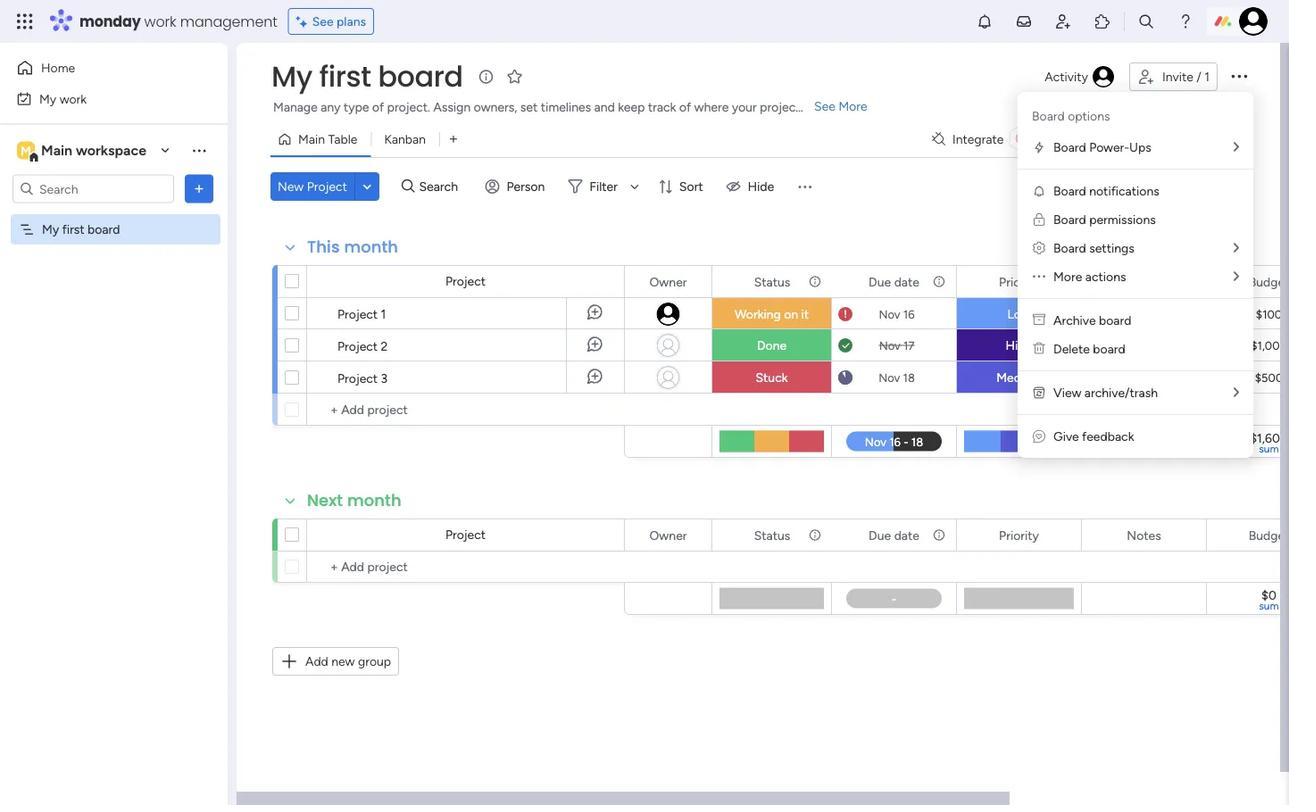 Task type: locate. For each thing, give the bounding box(es) containing it.
type
[[344, 100, 369, 115]]

board
[[378, 57, 463, 96], [88, 222, 120, 237], [1099, 313, 1131, 328], [1093, 341, 1125, 357]]

0 vertical spatial due date
[[869, 274, 919, 289]]

1 vertical spatial owner field
[[645, 525, 691, 545]]

board notifications image
[[1032, 184, 1046, 198]]

month right next
[[347, 489, 401, 512]]

0 vertical spatial list arrow image
[[1234, 141, 1239, 154]]

home
[[41, 60, 75, 75]]

angle down image
[[363, 180, 372, 193]]

board right the board notifications image
[[1053, 183, 1086, 199]]

1 vertical spatial work
[[60, 91, 87, 106]]

my first board down search in workspace field
[[42, 222, 120, 237]]

1 horizontal spatial main
[[298, 132, 325, 147]]

1 vertical spatial status field
[[750, 525, 795, 545]]

see left the plans
[[312, 14, 334, 29]]

2 due date from the top
[[869, 528, 919, 543]]

owners,
[[474, 100, 517, 115]]

1 right /
[[1204, 69, 1210, 84]]

my first board up type
[[271, 57, 463, 96]]

invite members image
[[1054, 12, 1072, 30]]

0 vertical spatial first
[[319, 57, 371, 96]]

1 list arrow image from the top
[[1234, 141, 1239, 154]]

more right more dots 'icon' at the right of page
[[1053, 269, 1082, 284]]

actions
[[1085, 269, 1126, 284]]

first
[[319, 57, 371, 96], [62, 222, 84, 237]]

stands.
[[803, 100, 843, 115]]

work inside button
[[60, 91, 87, 106]]

my down search in workspace field
[[42, 222, 59, 237]]

1 date from the top
[[894, 274, 919, 289]]

0 vertical spatial sum
[[1259, 442, 1279, 455]]

sum for $1,600
[[1259, 442, 1279, 455]]

0 horizontal spatial main
[[41, 142, 72, 159]]

1 horizontal spatial options image
[[1228, 65, 1250, 86]]

options image right /
[[1228, 65, 1250, 86]]

0 horizontal spatial options image
[[190, 180, 208, 198]]

my first board
[[271, 57, 463, 96], [42, 222, 120, 237]]

workspace image
[[17, 141, 35, 160]]

2 list arrow image from the top
[[1234, 386, 1239, 399]]

work right monday
[[144, 11, 176, 31]]

options image down workspace options 'image'
[[190, 180, 208, 198]]

1 vertical spatial owner
[[649, 528, 687, 543]]

0 vertical spatial status field
[[750, 272, 795, 291]]

my inside button
[[39, 91, 56, 106]]

1 up 2
[[381, 306, 386, 321]]

hide
[[748, 179, 774, 194]]

1 status from the top
[[754, 274, 790, 289]]

Due date field
[[864, 272, 924, 291], [864, 525, 924, 545]]

timelines
[[541, 100, 591, 115]]

column information image
[[932, 274, 946, 289], [932, 528, 946, 542]]

1 vertical spatial budget field
[[1244, 525, 1289, 545]]

1 vertical spatial column information image
[[808, 528, 822, 542]]

Search field
[[415, 174, 468, 199]]

where
[[694, 100, 729, 115]]

see right project
[[814, 99, 835, 114]]

board right dapulse admin menu image
[[1053, 241, 1086, 256]]

1 horizontal spatial of
[[679, 100, 691, 115]]

settings
[[1089, 241, 1134, 256]]

options
[[1068, 108, 1110, 124]]

1 vertical spatial first
[[62, 222, 84, 237]]

1 owner from the top
[[649, 274, 687, 289]]

1 budget field from the top
[[1244, 272, 1289, 291]]

2 list arrow image from the top
[[1234, 270, 1239, 283]]

1 vertical spatial priority
[[999, 528, 1039, 543]]

2 sum from the top
[[1259, 599, 1279, 612]]

2 vertical spatial nov
[[879, 370, 900, 385]]

1 budget from the top
[[1249, 274, 1289, 289]]

integrate
[[952, 132, 1004, 147]]

list arrow image for board settings
[[1234, 241, 1239, 254]]

work down home
[[60, 91, 87, 106]]

monday
[[79, 11, 141, 31]]

0 horizontal spatial of
[[372, 100, 384, 115]]

Status field
[[750, 272, 795, 291], [750, 525, 795, 545]]

main left "table"
[[298, 132, 325, 147]]

main for main workspace
[[41, 142, 72, 159]]

Owner field
[[645, 272, 691, 291], [645, 525, 691, 545]]

0 vertical spatial my first board
[[271, 57, 463, 96]]

nov left the 17
[[879, 338, 901, 353]]

1 horizontal spatial 1
[[1204, 69, 1210, 84]]

budget field up the $0
[[1244, 525, 1289, 545]]

board down search in workspace field
[[88, 222, 120, 237]]

main table
[[298, 132, 357, 147]]

board up project.
[[378, 57, 463, 96]]

show board description image
[[475, 68, 497, 86]]

workspace
[[76, 142, 146, 159]]

first down search in workspace field
[[62, 222, 84, 237]]

due date
[[869, 274, 919, 289], [869, 528, 919, 543]]

2 status field from the top
[[750, 525, 795, 545]]

0 vertical spatial due date field
[[864, 272, 924, 291]]

0 vertical spatial list arrow image
[[1234, 241, 1239, 254]]

0 vertical spatial column information image
[[932, 274, 946, 289]]

0 vertical spatial options image
[[1228, 65, 1250, 86]]

1 horizontal spatial see
[[814, 99, 835, 114]]

2 owner from the top
[[649, 528, 687, 543]]

more right project
[[839, 99, 867, 114]]

0 vertical spatial owner field
[[645, 272, 691, 291]]

see inside see more link
[[814, 99, 835, 114]]

option
[[0, 213, 228, 217]]

month
[[344, 236, 398, 258], [347, 489, 401, 512]]

0 vertical spatial month
[[344, 236, 398, 258]]

1 notes from the top
[[1127, 274, 1161, 289]]

sum inside $1,600 sum
[[1259, 442, 1279, 455]]

person
[[507, 179, 545, 194]]

0 vertical spatial budget
[[1249, 274, 1289, 289]]

owner
[[649, 274, 687, 289], [649, 528, 687, 543]]

2 date from the top
[[894, 528, 919, 543]]

help image
[[1177, 12, 1194, 30]]

give
[[1053, 429, 1079, 444]]

0 vertical spatial notes field
[[1122, 272, 1166, 291]]

add to favorites image
[[506, 67, 524, 85]]

0 vertical spatial + add project text field
[[316, 399, 616, 420]]

$0
[[1261, 587, 1276, 603]]

done
[[757, 338, 787, 353]]

2 nov from the top
[[879, 338, 901, 353]]

menu containing board options
[[1018, 92, 1253, 458]]

nov
[[879, 307, 900, 321], [879, 338, 901, 353], [879, 370, 900, 385]]

0 vertical spatial 1
[[1204, 69, 1210, 84]]

menu
[[1018, 92, 1253, 458]]

sum
[[1259, 442, 1279, 455], [1259, 599, 1279, 612]]

budget up $100
[[1249, 274, 1289, 289]]

main inside button
[[298, 132, 325, 147]]

activity
[[1045, 69, 1088, 84]]

board up meeting
[[1099, 313, 1131, 328]]

view archive/trash image
[[1032, 386, 1046, 400]]

3
[[381, 370, 388, 386]]

plans
[[337, 14, 366, 29]]

my
[[271, 57, 312, 96], [39, 91, 56, 106], [42, 222, 59, 237]]

1 sum from the top
[[1259, 442, 1279, 455]]

menu image
[[796, 178, 813, 195]]

board for board settings
[[1053, 241, 1086, 256]]

$1,000
[[1251, 339, 1287, 353]]

work for monday
[[144, 11, 176, 31]]

0 horizontal spatial see
[[312, 14, 334, 29]]

budget
[[1249, 274, 1289, 289], [1249, 528, 1289, 543]]

owner for this month
[[649, 274, 687, 289]]

status field for 1st column information icon from the bottom
[[750, 525, 795, 545]]

board right board power-ups image
[[1053, 140, 1086, 155]]

1 vertical spatial sum
[[1259, 599, 1279, 612]]

add
[[305, 654, 328, 669]]

2 owner field from the top
[[645, 525, 691, 545]]

month inside field
[[347, 489, 401, 512]]

1 vertical spatial date
[[894, 528, 919, 543]]

1 vertical spatial list arrow image
[[1234, 386, 1239, 399]]

1 vertical spatial budget
[[1249, 528, 1289, 543]]

workspace options image
[[190, 141, 208, 159]]

0 vertical spatial nov
[[879, 307, 900, 321]]

1 vertical spatial see
[[814, 99, 835, 114]]

board notifications
[[1053, 183, 1159, 199]]

2 budget from the top
[[1249, 528, 1289, 543]]

work
[[144, 11, 176, 31], [60, 91, 87, 106]]

notifications image
[[976, 12, 994, 30]]

2 column information image from the top
[[808, 528, 822, 542]]

of right track
[[679, 100, 691, 115]]

0 horizontal spatial first
[[62, 222, 84, 237]]

1 vertical spatial options image
[[190, 180, 208, 198]]

view
[[1053, 385, 1081, 400]]

1 vertical spatial priority field
[[995, 525, 1043, 545]]

1 horizontal spatial work
[[144, 11, 176, 31]]

1 owner field from the top
[[645, 272, 691, 291]]

activity button
[[1038, 62, 1122, 91]]

month for this month
[[344, 236, 398, 258]]

1 vertical spatial due
[[869, 528, 891, 543]]

main inside workspace selection element
[[41, 142, 72, 159]]

Notes field
[[1122, 272, 1166, 291], [1122, 525, 1166, 545]]

board
[[1032, 108, 1065, 124], [1053, 140, 1086, 155], [1053, 183, 1086, 199], [1053, 212, 1086, 227], [1053, 241, 1086, 256]]

1 vertical spatial due date
[[869, 528, 919, 543]]

1 nov from the top
[[879, 307, 900, 321]]

month inside 'field'
[[344, 236, 398, 258]]

2 column information image from the top
[[932, 528, 946, 542]]

1 due from the top
[[869, 274, 891, 289]]

delete board
[[1053, 341, 1125, 357]]

sort
[[679, 179, 703, 194]]

assign
[[433, 100, 471, 115]]

+ Add project text field
[[316, 399, 616, 420], [316, 556, 616, 578]]

inbox image
[[1015, 12, 1033, 30]]

see inside the see plans button
[[312, 14, 334, 29]]

archive/trash
[[1084, 385, 1158, 400]]

budget field up $100
[[1244, 272, 1289, 291]]

1 vertical spatial column information image
[[932, 528, 946, 542]]

2 status from the top
[[754, 528, 790, 543]]

1 priority from the top
[[999, 274, 1039, 289]]

john smith image
[[1239, 7, 1268, 36]]

$1,600
[[1250, 430, 1288, 445]]

month for next month
[[347, 489, 401, 512]]

0 vertical spatial owner
[[649, 274, 687, 289]]

status field for first column information icon
[[750, 272, 795, 291]]

my down home
[[39, 91, 56, 106]]

1 vertical spatial my first board
[[42, 222, 120, 237]]

0 vertical spatial column information image
[[808, 274, 822, 289]]

1
[[1204, 69, 1210, 84], [381, 306, 386, 321]]

Next month field
[[303, 489, 406, 512]]

/
[[1196, 69, 1201, 84]]

1 vertical spatial month
[[347, 489, 401, 512]]

1 vertical spatial notes
[[1127, 528, 1161, 543]]

table
[[328, 132, 357, 147]]

1 list arrow image from the top
[[1234, 241, 1239, 254]]

0 vertical spatial more
[[839, 99, 867, 114]]

kanban
[[384, 132, 426, 147]]

board power-ups
[[1053, 140, 1151, 155]]

0 vertical spatial work
[[144, 11, 176, 31]]

2 due date field from the top
[[864, 525, 924, 545]]

1 vertical spatial 1
[[381, 306, 386, 321]]

1 vertical spatial notes field
[[1122, 525, 1166, 545]]

delete
[[1053, 341, 1090, 357]]

1 due date field from the top
[[864, 272, 924, 291]]

18
[[903, 370, 915, 385]]

0 vertical spatial due
[[869, 274, 891, 289]]

options image
[[1228, 65, 1250, 86], [190, 180, 208, 198]]

sort button
[[651, 172, 714, 201]]

see
[[312, 14, 334, 29], [814, 99, 835, 114]]

1 vertical spatial due date field
[[864, 525, 924, 545]]

2 due from the top
[[869, 528, 891, 543]]

0 horizontal spatial more
[[839, 99, 867, 114]]

month right this
[[344, 236, 398, 258]]

Search in workspace field
[[37, 179, 149, 199]]

first up type
[[319, 57, 371, 96]]

project
[[307, 179, 347, 194], [445, 274, 486, 289], [337, 306, 378, 321], [337, 338, 378, 353], [337, 370, 378, 386], [445, 527, 486, 542]]

1 vertical spatial status
[[754, 528, 790, 543]]

0 vertical spatial date
[[894, 274, 919, 289]]

0 vertical spatial priority field
[[995, 272, 1043, 291]]

v2 user feedback image
[[1033, 429, 1045, 444]]

status
[[754, 274, 790, 289], [754, 528, 790, 543]]

0 vertical spatial priority
[[999, 274, 1039, 289]]

main
[[298, 132, 325, 147], [41, 142, 72, 159]]

1 horizontal spatial my first board
[[271, 57, 463, 96]]

dapulse archived image
[[1033, 313, 1045, 328]]

1 vertical spatial more
[[1053, 269, 1082, 284]]

main for main table
[[298, 132, 325, 147]]

add new group button
[[272, 647, 399, 676]]

0 vertical spatial see
[[312, 14, 334, 29]]

priority
[[999, 274, 1039, 289], [999, 528, 1039, 543]]

board inside list box
[[88, 222, 120, 237]]

column information image
[[808, 274, 822, 289], [808, 528, 822, 542]]

1 vertical spatial + add project text field
[[316, 556, 616, 578]]

board for board notifications
[[1053, 183, 1086, 199]]

of right type
[[372, 100, 384, 115]]

0 horizontal spatial my first board
[[42, 222, 120, 237]]

person button
[[478, 172, 556, 201]]

main right workspace icon
[[41, 142, 72, 159]]

0 vertical spatial budget field
[[1244, 272, 1289, 291]]

1 status field from the top
[[750, 272, 795, 291]]

3 nov from the top
[[879, 370, 900, 385]]

set
[[520, 100, 538, 115]]

2 priority from the top
[[999, 528, 1039, 543]]

list arrow image
[[1234, 241, 1239, 254], [1234, 270, 1239, 283]]

0 vertical spatial status
[[754, 274, 790, 289]]

arrow down image
[[624, 176, 645, 197]]

v2 done deadline image
[[838, 337, 853, 354]]

$1,600 sum
[[1250, 430, 1288, 455]]

2 of from the left
[[679, 100, 691, 115]]

my first board inside list box
[[42, 222, 120, 237]]

1 vertical spatial nov
[[879, 338, 901, 353]]

0 horizontal spatial work
[[60, 91, 87, 106]]

Budget field
[[1244, 272, 1289, 291], [1244, 525, 1289, 545]]

0 vertical spatial notes
[[1127, 274, 1161, 289]]

Priority field
[[995, 272, 1043, 291], [995, 525, 1043, 545]]

power-
[[1089, 140, 1129, 155]]

nov left 18 on the top right of the page
[[879, 370, 900, 385]]

sum for $0
[[1259, 599, 1279, 612]]

nov left 16
[[879, 307, 900, 321]]

1 vertical spatial list arrow image
[[1234, 270, 1239, 283]]

working on it
[[735, 307, 809, 322]]

budget up the $0
[[1249, 528, 1289, 543]]

list arrow image
[[1234, 141, 1239, 154], [1234, 386, 1239, 399]]

board up board power-ups image
[[1032, 108, 1065, 124]]

2 priority field from the top
[[995, 525, 1043, 545]]

v2 overdue deadline image
[[838, 306, 853, 323]]

board right v2 permission outline "icon"
[[1053, 212, 1086, 227]]

new
[[278, 179, 304, 194]]



Task type: describe. For each thing, give the bounding box(es) containing it.
see for see more
[[814, 99, 835, 114]]

date for due date field related to 1st column information image from the bottom
[[894, 528, 919, 543]]

board options
[[1032, 108, 1110, 124]]

dapulse integrations image
[[932, 133, 945, 146]]

new
[[331, 654, 355, 669]]

2 + add project text field from the top
[[316, 556, 616, 578]]

due for 1st column information image from the top
[[869, 274, 891, 289]]

work for my
[[60, 91, 87, 106]]

v2 search image
[[402, 177, 415, 197]]

new project
[[278, 179, 347, 194]]

invite / 1
[[1162, 69, 1210, 84]]

next
[[307, 489, 343, 512]]

project 2
[[337, 338, 388, 353]]

board power-ups image
[[1032, 140, 1046, 154]]

due for 1st column information image from the bottom
[[869, 528, 891, 543]]

other
[[1129, 371, 1159, 386]]

it
[[801, 307, 809, 322]]

main table button
[[270, 125, 371, 154]]

see plans
[[312, 14, 366, 29]]

owner field for next month
[[645, 525, 691, 545]]

action
[[1111, 308, 1148, 322]]

my work
[[39, 91, 87, 106]]

more actions
[[1053, 269, 1126, 284]]

board down archive board
[[1093, 341, 1125, 357]]

invite
[[1162, 69, 1193, 84]]

1 + add project text field from the top
[[316, 399, 616, 420]]

1 priority field from the top
[[995, 272, 1043, 291]]

1 horizontal spatial more
[[1053, 269, 1082, 284]]

search everything image
[[1137, 12, 1155, 30]]

see more
[[814, 99, 867, 114]]

new project button
[[270, 172, 354, 201]]

working
[[735, 307, 781, 322]]

date for due date field corresponding to 1st column information image from the top
[[894, 274, 919, 289]]

group
[[358, 654, 391, 669]]

more dots image
[[1033, 269, 1045, 284]]

17
[[903, 338, 914, 353]]

medium
[[996, 370, 1042, 385]]

This month field
[[303, 236, 403, 259]]

priority for second the priority field from the top
[[999, 528, 1039, 543]]

1 column information image from the top
[[932, 274, 946, 289]]

dapulse admin menu image
[[1033, 241, 1045, 256]]

nov 17
[[879, 338, 914, 353]]

invite / 1 button
[[1129, 62, 1218, 91]]

status for status field corresponding to 1st column information icon from the bottom
[[754, 528, 790, 543]]

stuck
[[756, 370, 788, 385]]

2
[[381, 338, 388, 353]]

project.
[[387, 100, 430, 115]]

see for see plans
[[312, 14, 334, 29]]

nov for project 2
[[879, 338, 901, 353]]

kanban button
[[371, 125, 439, 154]]

manage any type of project. assign owners, set timelines and keep track of where your project stands.
[[273, 100, 843, 115]]

my up manage
[[271, 57, 312, 96]]

manage
[[273, 100, 318, 115]]

due date field for 1st column information image from the bottom
[[864, 525, 924, 545]]

add new group
[[305, 654, 391, 669]]

ups
[[1129, 140, 1151, 155]]

my first board list box
[[0, 211, 228, 486]]

archive
[[1053, 313, 1096, 328]]

status for first column information icon status field
[[754, 274, 790, 289]]

automate
[[1139, 132, 1194, 147]]

select product image
[[16, 12, 34, 30]]

project inside button
[[307, 179, 347, 194]]

1 inside button
[[1204, 69, 1210, 84]]

v2 delete line image
[[1033, 341, 1045, 357]]

apps image
[[1094, 12, 1111, 30]]

home button
[[11, 54, 192, 82]]

low
[[1007, 307, 1031, 322]]

my work button
[[11, 84, 192, 113]]

nov 18
[[879, 370, 915, 385]]

main workspace
[[41, 142, 146, 159]]

1 of from the left
[[372, 100, 384, 115]]

this
[[307, 236, 340, 258]]

your
[[732, 100, 757, 115]]

first inside the my first board list box
[[62, 222, 84, 237]]

management
[[180, 11, 277, 31]]

1 horizontal spatial first
[[319, 57, 371, 96]]

2 budget field from the top
[[1244, 525, 1289, 545]]

$0 sum
[[1259, 587, 1279, 612]]

this month
[[307, 236, 398, 258]]

autopilot image
[[1116, 127, 1131, 150]]

nov for project 3
[[879, 370, 900, 385]]

workspace selection element
[[17, 140, 149, 163]]

project 3
[[337, 370, 388, 386]]

2 notes field from the top
[[1122, 525, 1166, 545]]

My first board field
[[267, 57, 467, 96]]

list arrow image for more actions
[[1234, 270, 1239, 283]]

owner for next month
[[649, 528, 687, 543]]

any
[[321, 100, 341, 115]]

m
[[21, 143, 31, 158]]

archive board
[[1053, 313, 1131, 328]]

my inside list box
[[42, 222, 59, 237]]

v2 permission outline image
[[1034, 212, 1045, 227]]

meeting
[[1106, 339, 1152, 353]]

on
[[784, 307, 798, 322]]

priority for 1st the priority field from the top of the page
[[999, 274, 1039, 289]]

track
[[648, 100, 676, 115]]

board for board power-ups
[[1053, 140, 1086, 155]]

owner field for this month
[[645, 272, 691, 291]]

$100
[[1256, 308, 1282, 322]]

collapse board header image
[[1235, 132, 1249, 146]]

high
[[1006, 338, 1032, 353]]

1 notes field from the top
[[1122, 272, 1166, 291]]

hide button
[[719, 172, 785, 201]]

see more link
[[812, 97, 869, 115]]

list arrow image for board power-ups
[[1234, 141, 1239, 154]]

list arrow image for view archive/trash
[[1234, 386, 1239, 399]]

board for board permissions
[[1053, 212, 1086, 227]]

view archive/trash
[[1053, 385, 1158, 400]]

project 1
[[337, 306, 386, 321]]

2 notes from the top
[[1127, 528, 1161, 543]]

0 horizontal spatial 1
[[381, 306, 386, 321]]

filter
[[589, 179, 618, 194]]

board settings
[[1053, 241, 1134, 256]]

board for board options
[[1032, 108, 1065, 124]]

1 due date from the top
[[869, 274, 919, 289]]

see plans button
[[288, 8, 374, 35]]

project
[[760, 100, 800, 115]]

1 column information image from the top
[[808, 274, 822, 289]]

add view image
[[450, 133, 457, 146]]

notifications
[[1089, 183, 1159, 199]]

feedback
[[1082, 429, 1134, 444]]

and
[[594, 100, 615, 115]]

16
[[903, 307, 915, 321]]

due date field for 1st column information image from the top
[[864, 272, 924, 291]]

$500
[[1255, 371, 1283, 385]]

monday work management
[[79, 11, 277, 31]]

keep
[[618, 100, 645, 115]]



Task type: vqa. For each thing, say whether or not it's contained in the screenshot.
the workflow
no



